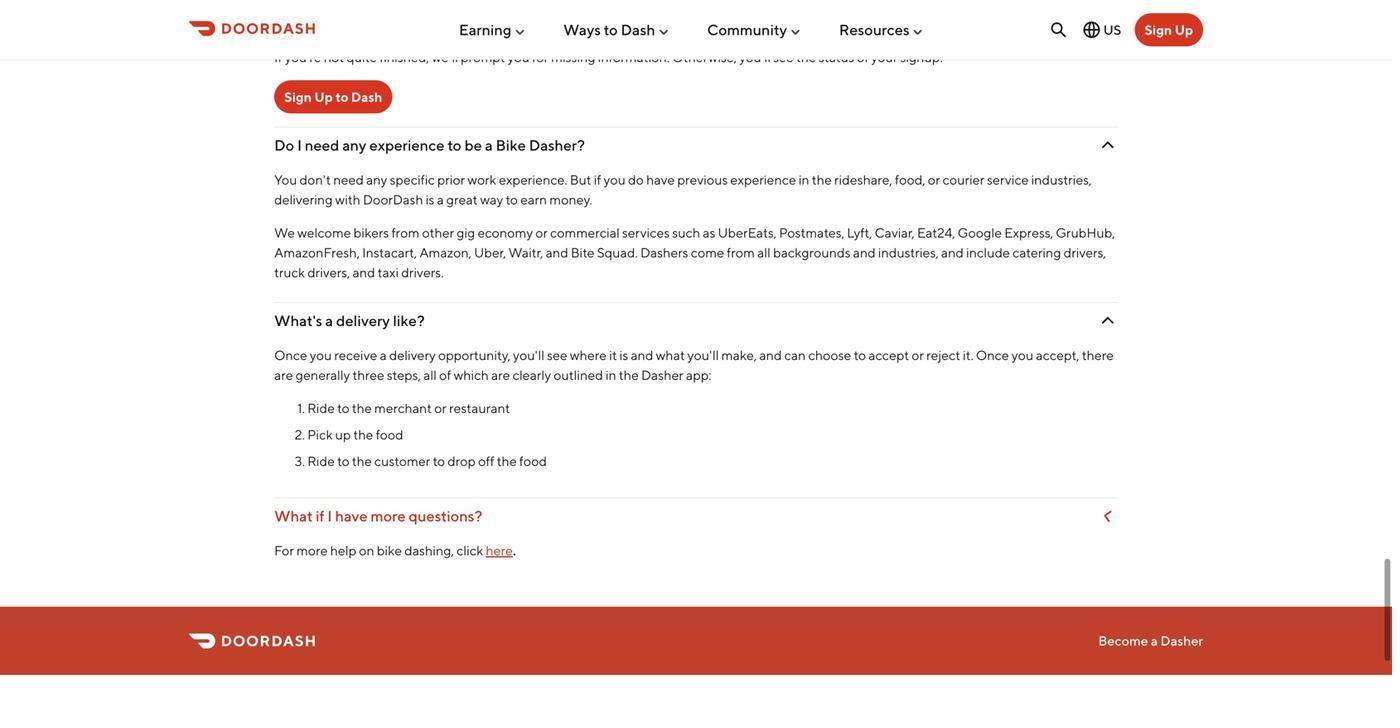 Task type: vqa. For each thing, say whether or not it's contained in the screenshot.
are
yes



Task type: describe. For each thing, give the bounding box(es) containing it.
here link
[[486, 543, 513, 559]]

to inside "you don't need any specific prior work experience. but if you do have previous experience in the rideshare, food, or courier service industries, delivering with doordash is a great way to earn money."
[[506, 192, 518, 208]]

the right up
[[353, 427, 373, 443]]

express,
[[1005, 225, 1053, 241]]

service
[[987, 172, 1029, 188]]

where
[[570, 348, 607, 364]]

started
[[396, 0, 438, 12]]

it.
[[963, 348, 974, 364]]

ways to dash
[[563, 21, 655, 39]]

bike
[[496, 136, 526, 154]]

after
[[556, 0, 584, 12]]

sign for sign up to dash
[[284, 89, 312, 105]]

prior
[[437, 172, 465, 188]]

we'll
[[432, 49, 458, 65]]

0 horizontal spatial have
[[335, 508, 368, 526]]

but
[[570, 172, 591, 188]]

receive
[[334, 348, 377, 364]]

to down up
[[337, 454, 349, 470]]

information.
[[598, 49, 670, 65]]

courier
[[943, 172, 985, 188]]

1 horizontal spatial dasher
[[1161, 634, 1203, 649]]

0 vertical spatial food
[[376, 427, 403, 443]]

sign for sign up
[[1145, 22, 1172, 38]]

app:
[[686, 368, 712, 383]]

0 vertical spatial i
[[297, 136, 302, 154]]

1 sign from the left
[[647, 0, 671, 12]]

for more help on bike dashing, click here .
[[274, 543, 516, 559]]

ways
[[563, 21, 601, 39]]

waitr,
[[509, 245, 543, 261]]

commercial
[[550, 225, 620, 241]]

up
[[335, 427, 351, 443]]

dashing,
[[405, 543, 454, 559]]

ride for ride to the customer to drop off the food
[[307, 454, 335, 470]]

for
[[274, 543, 294, 559]]

email
[[811, 0, 843, 12]]

up?'
[[486, 0, 511, 12]]

steps,
[[387, 368, 421, 383]]

industries, inside the we welcome bikers from other gig economy or commercial services such as ubereats, postmates, lyft, caviar, eat24, google express, grubhub, amazonfresh, instacart, amazon, uber, waitr, and bite squad. dashers come from all backgrounds and industries, and include catering drivers, truck drivers, and taxi drivers.
[[878, 245, 939, 261]]

community link
[[707, 14, 802, 45]]

or right merchant
[[434, 401, 447, 417]]

to inside once you receive a delivery opportunity, you'll see where it is and what you'll make, and can choose to accept or reject it. once you accept, there are generally three steps, all of which are clearly outlined in the dasher app:
[[854, 348, 866, 364]]

industries, inside "you don't need any specific prior work experience. but if you do have previous experience in the rideshare, food, or courier service industries, delivering with doordash is a great way to earn money."
[[1031, 172, 1092, 188]]

don't
[[300, 172, 331, 188]]

if you're not quite finished, we'll prompt you for missing information. otherwise, you'll see the status of your signup.
[[274, 49, 943, 65]]

you left accept,
[[1012, 348, 1034, 364]]

resources link
[[839, 14, 925, 45]]

1 horizontal spatial you'll
[[688, 348, 719, 364]]

sign up to dash
[[284, 89, 382, 105]]

and down lyft,
[[853, 245, 876, 261]]

experience inside "you don't need any specific prior work experience. but if you do have previous experience in the rideshare, food, or courier service industries, delivering with doordash is a great way to earn money."
[[730, 172, 796, 188]]

1 vertical spatial if
[[316, 508, 325, 526]]

or inside "you don't need any specific prior work experience. but if you do have previous experience in the rideshare, food, or courier service industries, delivering with doordash is a great way to earn money."
[[928, 172, 940, 188]]

any for specific
[[366, 172, 387, 188]]

as
[[703, 225, 715, 241]]

the right 'tap'
[[324, 0, 344, 12]]

include
[[966, 245, 1010, 261]]

great
[[446, 192, 478, 208]]

any for experience
[[342, 136, 366, 154]]

to left "drop"
[[433, 454, 445, 470]]

amazonfresh,
[[274, 245, 360, 261]]

such
[[672, 225, 700, 241]]

amazon,
[[419, 245, 472, 261]]

gig
[[457, 225, 475, 241]]

0 vertical spatial of
[[857, 49, 869, 65]]

catering
[[1013, 245, 1061, 261]]

pick up the food
[[307, 427, 403, 443]]

lyft,
[[847, 225, 872, 241]]

you left for
[[508, 49, 530, 65]]

in inside "you don't need any specific prior work experience. but if you do have previous experience in the rideshare, food, or courier service industries, delivering with doordash is a great way to earn money."
[[799, 172, 810, 188]]

ride for ride to the merchant or restaurant
[[307, 401, 335, 417]]

tap
[[302, 0, 321, 12]]

is inside "you don't need any specific prior work experience. but if you do have previous experience in the rideshare, food, or courier service industries, delivering with doordash is a great way to earn money."
[[426, 192, 434, 208]]

here
[[486, 543, 513, 559]]

experience.
[[499, 172, 567, 188]]

opportunity,
[[438, 348, 511, 364]]

dashers
[[640, 245, 688, 261]]

need for i
[[305, 136, 339, 154]]

to down "accessing"
[[604, 21, 618, 39]]

do
[[628, 172, 644, 188]]

what's a delivery like?
[[274, 312, 425, 330]]

ride to the customer to drop off the food
[[307, 454, 547, 470]]

1 once from the left
[[274, 348, 307, 364]]

become
[[1098, 634, 1148, 649]]

google
[[958, 225, 1002, 241]]

of inside once you receive a delivery opportunity, you'll see where it is and what you'll make, and can choose to accept or reject it. once you accept, there are generally three steps, all of which are clearly outlined in the dasher app:
[[439, 368, 451, 383]]

have inside "you don't need any specific prior work experience. but if you do have previous experience in the rideshare, food, or courier service industries, delivering with doordash is a great way to earn money."
[[646, 172, 675, 188]]

address
[[845, 0, 891, 12]]

0 horizontal spatial more
[[297, 543, 328, 559]]

2 horizontal spatial you'll
[[739, 49, 771, 65]]

a inside once you receive a delivery opportunity, you'll see where it is and what you'll make, and can choose to accept or reject it. once you accept, there are generally three steps, all of which are clearly outlined in the dasher app:
[[380, 348, 387, 364]]

bikers
[[354, 225, 389, 241]]

outlined
[[554, 368, 603, 383]]

what's
[[274, 312, 322, 330]]

1 vertical spatial drivers,
[[308, 265, 350, 281]]

work
[[468, 172, 496, 188]]

welcome
[[297, 225, 351, 241]]

up for sign up
[[1175, 22, 1193, 38]]

up,
[[673, 0, 692, 12]]

and down eat24,
[[941, 245, 964, 261]]

the right the off
[[497, 454, 517, 470]]

money.
[[550, 192, 592, 208]]

quite
[[347, 49, 377, 65]]

you inside "you don't need any specific prior work experience. but if you do have previous experience in the rideshare, food, or courier service industries, delivering with doordash is a great way to earn money."
[[604, 172, 626, 188]]

earn
[[521, 192, 547, 208]]

restaurant
[[449, 401, 510, 417]]

community
[[707, 21, 787, 39]]

earning link
[[459, 14, 526, 45]]

a right what's
[[325, 312, 333, 330]]

questions?
[[409, 508, 482, 526]]

like?
[[393, 312, 425, 330]]

not
[[324, 49, 344, 65]]

clearly
[[513, 368, 551, 383]]

chevron down image for do i need any experience to be a bike dasher?
[[1098, 136, 1118, 156]]

off
[[478, 454, 494, 470]]

truck
[[274, 265, 305, 281]]

the up pick up the food
[[352, 401, 372, 417]]

click
[[457, 543, 483, 559]]

chevron down image
[[1098, 311, 1118, 331]]

postmates,
[[779, 225, 845, 241]]

instacart,
[[362, 245, 417, 261]]

grubhub,
[[1056, 225, 1115, 241]]

delivery inside once you receive a delivery opportunity, you'll see where it is and what you'll make, and can choose to accept or reject it. once you accept, there are generally three steps, all of which are clearly outlined in the dasher app:
[[389, 348, 436, 364]]

and left bite
[[546, 245, 568, 261]]



Task type: locate. For each thing, give the bounding box(es) containing it.
0 vertical spatial ride
[[307, 401, 335, 417]]

all inside once you receive a delivery opportunity, you'll see where it is and what you'll make, and can choose to accept or reject it. once you accept, there are generally three steps, all of which are clearly outlined in the dasher app:
[[423, 368, 437, 383]]

see down community link
[[773, 49, 794, 65]]

need for don't
[[333, 172, 364, 188]]

the right outlined
[[619, 368, 639, 383]]

0 horizontal spatial sign
[[647, 0, 671, 12]]

drop
[[448, 454, 476, 470]]

food right the off
[[519, 454, 547, 470]]

specific
[[390, 172, 435, 188]]

are right which in the bottom of the page
[[491, 368, 510, 383]]

0 vertical spatial sign
[[1145, 22, 1172, 38]]

a right become
[[1151, 634, 1158, 649]]

finished,
[[380, 49, 429, 65]]

dash up information.
[[621, 21, 655, 39]]

eat24,
[[917, 225, 955, 241]]

2 ride from the top
[[307, 454, 335, 470]]

the inside once you receive a delivery opportunity, you'll see where it is and what you'll make, and can choose to accept or reject it. once you accept, there are generally three steps, all of which are clearly outlined in the dasher app:
[[619, 368, 639, 383]]

to up up
[[337, 401, 349, 417]]

way
[[480, 192, 503, 208]]

1 horizontal spatial industries,
[[1031, 172, 1092, 188]]

a inside "you don't need any specific prior work experience. but if you do have previous experience in the rideshare, food, or courier service industries, delivering with doordash is a great way to earn money."
[[437, 192, 444, 208]]

make,
[[721, 348, 757, 364]]

uber,
[[474, 245, 506, 261]]

and left can
[[759, 348, 782, 364]]

any inside "you don't need any specific prior work experience. but if you do have previous experience in the rideshare, food, or courier service industries, delivering with doordash is a great way to earn money."
[[366, 172, 387, 188]]

on
[[359, 543, 374, 559]]

.
[[513, 543, 516, 559]]

2 horizontal spatial in
[[799, 172, 810, 188]]

see inside once you receive a delivery opportunity, you'll see where it is and what you'll make, and can choose to accept or reject it. once you accept, there are generally three steps, all of which are clearly outlined in the dasher app:
[[547, 348, 567, 364]]

need
[[305, 136, 339, 154], [333, 172, 364, 188]]

2 are from the left
[[491, 368, 510, 383]]

ride up pick
[[307, 401, 335, 417]]

is down specific
[[426, 192, 434, 208]]

0 horizontal spatial drivers,
[[308, 265, 350, 281]]

1 horizontal spatial is
[[620, 348, 628, 364]]

of
[[857, 49, 869, 65], [439, 368, 451, 383]]

1 horizontal spatial are
[[491, 368, 510, 383]]

doordash
[[363, 192, 423, 208]]

1 vertical spatial delivery
[[389, 348, 436, 364]]

1 horizontal spatial dash
[[621, 21, 655, 39]]

you left used
[[1009, 0, 1031, 12]]

2 vertical spatial in
[[606, 368, 616, 383]]

more
[[371, 508, 406, 526], [297, 543, 328, 559]]

0 horizontal spatial sign
[[284, 89, 312, 105]]

0 horizontal spatial food
[[376, 427, 403, 443]]

for
[[532, 49, 549, 65]]

1 vertical spatial sign
[[284, 89, 312, 105]]

1 horizontal spatial food
[[519, 454, 547, 470]]

is inside once you receive a delivery opportunity, you'll see where it is and what you'll make, and can choose to accept or reject it. once you accept, there are generally three steps, all of which are clearly outlined in the dasher app:
[[620, 348, 628, 364]]

sign right us
[[1145, 22, 1172, 38]]

0 vertical spatial see
[[773, 49, 794, 65]]

2 once from the left
[[976, 348, 1009, 364]]

once right it.
[[976, 348, 1009, 364]]

the left rideshare,
[[812, 172, 832, 188]]

1 vertical spatial ride
[[307, 454, 335, 470]]

globe line image
[[1082, 20, 1102, 40]]

0 horizontal spatial you'll
[[513, 348, 545, 364]]

1 vertical spatial have
[[335, 508, 368, 526]]

drivers.
[[401, 265, 444, 281]]

0 horizontal spatial are
[[274, 368, 293, 383]]

rideshare,
[[834, 172, 893, 188]]

you left do
[[604, 172, 626, 188]]

in right 'log'
[[741, 0, 751, 12]]

in inside once you receive a delivery opportunity, you'll see where it is and what you'll make, and can choose to accept or reject it. once you accept, there are generally three steps, all of which are clearly outlined in the dasher app:
[[606, 368, 616, 383]]

1 horizontal spatial in
[[741, 0, 751, 12]]

we
[[274, 225, 295, 241]]

all right "steps,"
[[423, 368, 437, 383]]

0 vertical spatial from
[[392, 225, 420, 241]]

do
[[274, 136, 294, 154]]

sign up globe line image
[[1080, 0, 1104, 12]]

ride down pick
[[307, 454, 335, 470]]

sign left "up,"
[[647, 0, 671, 12]]

it
[[609, 348, 617, 364]]

delivery up "steps,"
[[389, 348, 436, 364]]

need up with
[[333, 172, 364, 188]]

1 ride from the top
[[307, 401, 335, 417]]

1 horizontal spatial all
[[757, 245, 771, 261]]

1 vertical spatial i
[[327, 508, 332, 526]]

squad.
[[597, 245, 638, 261]]

come
[[691, 245, 724, 261]]

0 vertical spatial is
[[426, 192, 434, 208]]

1 horizontal spatial more
[[371, 508, 406, 526]]

and
[[694, 0, 717, 12], [894, 0, 916, 12], [546, 245, 568, 261], [853, 245, 876, 261], [941, 245, 964, 261], [353, 265, 375, 281], [631, 348, 653, 364], [759, 348, 782, 364]]

0 horizontal spatial all
[[423, 368, 437, 383]]

sign down the you're
[[284, 89, 312, 105]]

dasher down what
[[641, 368, 684, 383]]

delivery up 'receive' on the left
[[336, 312, 390, 330]]

1 vertical spatial from
[[727, 245, 755, 261]]

0 vertical spatial all
[[757, 245, 771, 261]]

0 horizontal spatial from
[[392, 225, 420, 241]]

0 horizontal spatial if
[[316, 508, 325, 526]]

if
[[274, 49, 282, 65]]

1 vertical spatial any
[[366, 172, 387, 188]]

all inside the we welcome bikers from other gig economy or commercial services such as ubereats, postmates, lyft, caviar, eat24, google express, grubhub, amazonfresh, instacart, amazon, uber, waitr, and bite squad. dashers come from all backgrounds and industries, and include catering drivers, truck drivers, and taxi drivers.
[[757, 245, 771, 261]]

have right do
[[646, 172, 675, 188]]

food,
[[895, 172, 925, 188]]

delivering
[[274, 192, 333, 208]]

services
[[622, 225, 670, 241]]

1 horizontal spatial sign
[[1145, 22, 1172, 38]]

you'll down community link
[[739, 49, 771, 65]]

0 horizontal spatial dasher
[[641, 368, 684, 383]]

you'll up "clearly"
[[513, 348, 545, 364]]

all for from
[[757, 245, 771, 261]]

have
[[646, 172, 675, 188], [335, 508, 368, 526]]

or up waitr, in the left top of the page
[[536, 225, 548, 241]]

0 horizontal spatial is
[[426, 192, 434, 208]]

drivers, down amazonfresh,
[[308, 265, 350, 281]]

us
[[1104, 22, 1122, 38]]

0 vertical spatial if
[[594, 172, 601, 188]]

ride to the merchant or restaurant
[[307, 401, 510, 417]]

dasher right become
[[1161, 634, 1203, 649]]

1 vertical spatial is
[[620, 348, 628, 364]]

have up help
[[335, 508, 368, 526]]

dash down quite
[[351, 89, 382, 105]]

need up don't
[[305, 136, 339, 154]]

from up instacart,
[[392, 225, 420, 241]]

dasher inside once you receive a delivery opportunity, you'll see where it is and what you'll make, and can choose to accept or reject it. once you accept, there are generally three steps, all of which are clearly outlined in the dasher app:
[[641, 368, 684, 383]]

caviar,
[[875, 225, 915, 241]]

1 vertical spatial more
[[297, 543, 328, 559]]

food up customer
[[376, 427, 403, 443]]

0 vertical spatial up
[[1175, 22, 1193, 38]]

0 horizontal spatial dash
[[351, 89, 382, 105]]

dasher
[[641, 368, 684, 383], [1161, 634, 1203, 649]]

to left be
[[448, 136, 462, 154]]

chevron down image
[[1098, 136, 1118, 156], [1096, 505, 1120, 529]]

you up generally at the left bottom of the page
[[310, 348, 332, 364]]

up down not
[[314, 89, 333, 105]]

ubereats,
[[718, 225, 777, 241]]

of left 'your'
[[857, 49, 869, 65]]

1 horizontal spatial sign
[[1080, 0, 1104, 12]]

1 horizontal spatial see
[[773, 49, 794, 65]]

and left what
[[631, 348, 653, 364]]

'already
[[346, 0, 394, 12]]

to
[[1065, 0, 1077, 12], [604, 21, 618, 39], [336, 89, 348, 105], [448, 136, 462, 154], [506, 192, 518, 208], [854, 348, 866, 364], [337, 401, 349, 417], [337, 454, 349, 470], [433, 454, 445, 470]]

1 are from the left
[[274, 368, 293, 383]]

see
[[773, 49, 794, 65], [547, 348, 567, 364]]

i right do
[[297, 136, 302, 154]]

you don't need any specific prior work experience. but if you do have previous experience in the rideshare, food, or courier service industries, delivering with doordash is a great way to earn money.
[[274, 172, 1092, 208]]

see up outlined
[[547, 348, 567, 364]]

more up bike
[[371, 508, 406, 526]]

i
[[297, 136, 302, 154], [327, 508, 332, 526]]

0 horizontal spatial in
[[606, 368, 616, 383]]

merchant
[[374, 401, 432, 417]]

1 vertical spatial in
[[799, 172, 810, 188]]

0 vertical spatial chevron down image
[[1098, 136, 1118, 156]]

the right using
[[788, 0, 808, 12]]

or inside once you receive a delivery opportunity, you'll see where it is and what you'll make, and can choose to accept or reject it. once you accept, there are generally three steps, all of which are clearly outlined in the dasher app:
[[912, 348, 924, 364]]

button
[[514, 0, 554, 12]]

1 horizontal spatial have
[[646, 172, 675, 188]]

are
[[274, 368, 293, 383], [491, 368, 510, 383]]

a left great
[[437, 192, 444, 208]]

1 vertical spatial need
[[333, 172, 364, 188]]

backgrounds
[[773, 245, 851, 261]]

1 horizontal spatial i
[[327, 508, 332, 526]]

do i need any experience to be a bike dasher?
[[274, 136, 585, 154]]

or left reject
[[912, 348, 924, 364]]

1 vertical spatial dash
[[351, 89, 382, 105]]

ride
[[307, 401, 335, 417], [307, 454, 335, 470]]

0 horizontal spatial see
[[547, 348, 567, 364]]

0 vertical spatial delivery
[[336, 312, 390, 330]]

or inside the we welcome bikers from other gig economy or commercial services such as ubereats, postmates, lyft, caviar, eat24, google express, grubhub, amazonfresh, instacart, amazon, uber, waitr, and bite squad. dashers come from all backgrounds and industries, and include catering drivers, truck drivers, and taxi drivers.
[[536, 225, 548, 241]]

be
[[465, 136, 482, 154]]

a right be
[[485, 136, 493, 154]]

1 vertical spatial industries,
[[878, 245, 939, 261]]

become a dasher link
[[1098, 634, 1203, 649]]

become a dasher
[[1098, 634, 1203, 649]]

to down not
[[336, 89, 348, 105]]

0 vertical spatial industries,
[[1031, 172, 1092, 188]]

missing
[[551, 49, 596, 65]]

1 vertical spatial see
[[547, 348, 567, 364]]

up right us
[[1175, 22, 1193, 38]]

resources
[[839, 21, 910, 39]]

experience
[[369, 136, 445, 154], [730, 172, 796, 188]]

1 vertical spatial experience
[[730, 172, 796, 188]]

0 vertical spatial experience
[[369, 136, 445, 154]]

what
[[274, 508, 313, 526]]

0 horizontal spatial once
[[274, 348, 307, 364]]

chevron down image for what if i have more questions?
[[1096, 505, 1120, 529]]

to right way
[[506, 192, 518, 208]]

are left generally at the left bottom of the page
[[274, 368, 293, 383]]

if
[[594, 172, 601, 188], [316, 508, 325, 526]]

otherwise,
[[672, 49, 737, 65]]

if right but
[[594, 172, 601, 188]]

or right food,
[[928, 172, 940, 188]]

1 horizontal spatial if
[[594, 172, 601, 188]]

1 horizontal spatial from
[[727, 245, 755, 261]]

sign inside button
[[1145, 22, 1172, 38]]

0 horizontal spatial i
[[297, 136, 302, 154]]

previous
[[677, 172, 728, 188]]

to left accept
[[854, 348, 866, 364]]

up inside button
[[1175, 22, 1193, 38]]

1 vertical spatial dasher
[[1161, 634, 1203, 649]]

and left phone
[[894, 0, 916, 12]]

0 horizontal spatial up
[[314, 89, 333, 105]]

0 vertical spatial drivers,
[[1064, 245, 1106, 261]]

prompt
[[461, 49, 505, 65]]

1 vertical spatial food
[[519, 454, 547, 470]]

the inside "you don't need any specific prior work experience. but if you do have previous experience in the rideshare, food, or courier service industries, delivering with doordash is a great way to earn money."
[[812, 172, 832, 188]]

drivers, down grubhub,
[[1064, 245, 1106, 261]]

accept
[[869, 348, 909, 364]]

once down what's
[[274, 348, 307, 364]]

is right it
[[620, 348, 628, 364]]

1 horizontal spatial up
[[1175, 22, 1193, 38]]

if inside "you don't need any specific prior work experience. but if you do have previous experience in the rideshare, food, or courier service industries, delivering with doordash is a great way to earn money."
[[594, 172, 601, 188]]

1 vertical spatial chevron down image
[[1096, 505, 1120, 529]]

there
[[1082, 348, 1114, 364]]

sign up button
[[1135, 13, 1203, 46]]

0 vertical spatial have
[[646, 172, 675, 188]]

all
[[757, 245, 771, 261], [423, 368, 437, 383]]

sign
[[1145, 22, 1172, 38], [284, 89, 312, 105]]

in inside just tap the 'already started signing up?' button after accessing sign up, and log in using the email address and phone number you used to sign up.
[[741, 0, 751, 12]]

all down the ubereats,
[[757, 245, 771, 261]]

experience up the ubereats,
[[730, 172, 796, 188]]

2 sign from the left
[[1080, 0, 1104, 12]]

1 vertical spatial all
[[423, 368, 437, 383]]

bite
[[571, 245, 595, 261]]

from down the ubereats,
[[727, 245, 755, 261]]

you'll up app:
[[688, 348, 719, 364]]

all for steps,
[[423, 368, 437, 383]]

1 horizontal spatial drivers,
[[1064, 245, 1106, 261]]

you inside just tap the 'already started signing up?' button after accessing sign up, and log in using the email address and phone number you used to sign up.
[[1009, 0, 1031, 12]]

industries, right service
[[1031, 172, 1092, 188]]

customer
[[374, 454, 430, 470]]

need inside "you don't need any specific prior work experience. but if you do have previous experience in the rideshare, food, or courier service industries, delivering with doordash is a great way to earn money."
[[333, 172, 364, 188]]

in down it
[[606, 368, 616, 383]]

1 vertical spatial up
[[314, 89, 333, 105]]

the
[[324, 0, 344, 12], [788, 0, 808, 12], [796, 49, 816, 65], [812, 172, 832, 188], [619, 368, 639, 383], [352, 401, 372, 417], [353, 427, 373, 443], [352, 454, 372, 470], [497, 454, 517, 470]]

what if i have more questions?
[[274, 508, 482, 526]]

accept,
[[1036, 348, 1080, 364]]

and left the taxi
[[353, 265, 375, 281]]

accessing
[[587, 0, 644, 12]]

0 vertical spatial dash
[[621, 21, 655, 39]]

any down sign up to dash
[[342, 136, 366, 154]]

0 horizontal spatial experience
[[369, 136, 445, 154]]

any up doordash
[[366, 172, 387, 188]]

the down pick up the food
[[352, 454, 372, 470]]

0 horizontal spatial industries,
[[878, 245, 939, 261]]

if right what
[[316, 508, 325, 526]]

using
[[754, 0, 786, 12]]

0 vertical spatial in
[[741, 0, 751, 12]]

0 vertical spatial dasher
[[641, 368, 684, 383]]

to right used
[[1065, 0, 1077, 12]]

your
[[871, 49, 898, 65]]

up for sign up to dash
[[314, 89, 333, 105]]

1 horizontal spatial experience
[[730, 172, 796, 188]]

in up postmates,
[[799, 172, 810, 188]]

0 vertical spatial need
[[305, 136, 339, 154]]

1 vertical spatial of
[[439, 368, 451, 383]]

to inside just tap the 'already started signing up?' button after accessing sign up, and log in using the email address and phone number you used to sign up.
[[1065, 0, 1077, 12]]

experience up specific
[[369, 136, 445, 154]]

1 horizontal spatial once
[[976, 348, 1009, 364]]

sign up to dash link
[[274, 81, 392, 114]]

log
[[719, 0, 738, 12]]

1 horizontal spatial of
[[857, 49, 869, 65]]

the left status
[[796, 49, 816, 65]]

dash
[[621, 21, 655, 39], [351, 89, 382, 105]]

which
[[454, 368, 489, 383]]

i right what
[[327, 508, 332, 526]]

more right for
[[297, 543, 328, 559]]

0 vertical spatial more
[[371, 508, 406, 526]]

and right "up,"
[[694, 0, 717, 12]]

of left which in the bottom of the page
[[439, 368, 451, 383]]

dasher?
[[529, 136, 585, 154]]

0 vertical spatial any
[[342, 136, 366, 154]]

with
[[335, 192, 360, 208]]

can
[[784, 348, 806, 364]]

sign up
[[1145, 22, 1193, 38]]

a up three
[[380, 348, 387, 364]]

0 horizontal spatial of
[[439, 368, 451, 383]]

industries, down caviar,
[[878, 245, 939, 261]]



